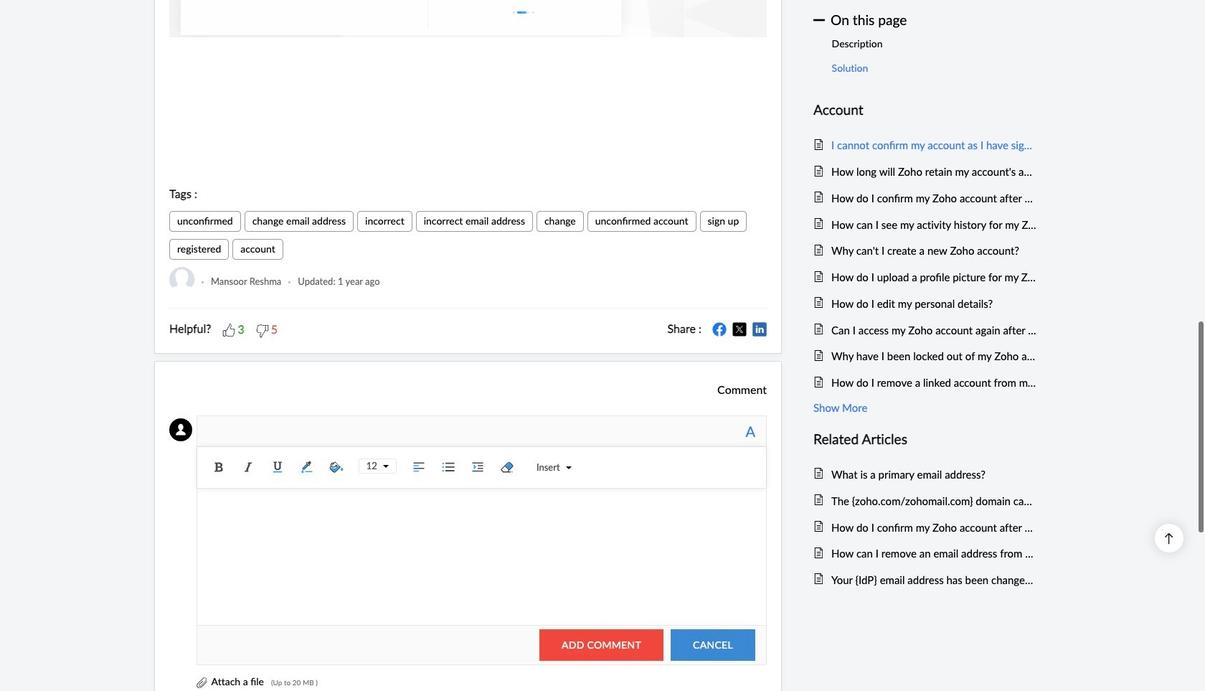 Task type: describe. For each thing, give the bounding box(es) containing it.
a gif showing how to edit the email address that is registered incorrectly. image
[[169, 0, 767, 37]]

indent image
[[467, 456, 489, 478]]

lists image
[[438, 456, 459, 478]]

underline (ctrl+u) image
[[267, 456, 288, 478]]

linkedin image
[[753, 322, 767, 337]]

clear formatting image
[[497, 456, 518, 478]]

1 heading from the top
[[814, 99, 1037, 121]]

facebook image
[[713, 322, 727, 337]]

insert options image
[[560, 465, 572, 471]]



Task type: vqa. For each thing, say whether or not it's contained in the screenshot.
CHOOSE CATEGORY ELEMENT
no



Task type: locate. For each thing, give the bounding box(es) containing it.
0 vertical spatial heading
[[814, 99, 1037, 121]]

2 heading from the top
[[814, 428, 1037, 451]]

background color image
[[326, 456, 347, 478]]

font size image
[[377, 464, 389, 469]]

italic (ctrl+i) image
[[237, 456, 259, 478]]

1 vertical spatial heading
[[814, 428, 1037, 451]]

font color image
[[296, 456, 318, 478]]

bold (ctrl+b) image
[[208, 456, 230, 478]]

align image
[[408, 456, 430, 478]]

heading
[[814, 99, 1037, 121], [814, 428, 1037, 451]]

twitter image
[[733, 322, 747, 337]]



